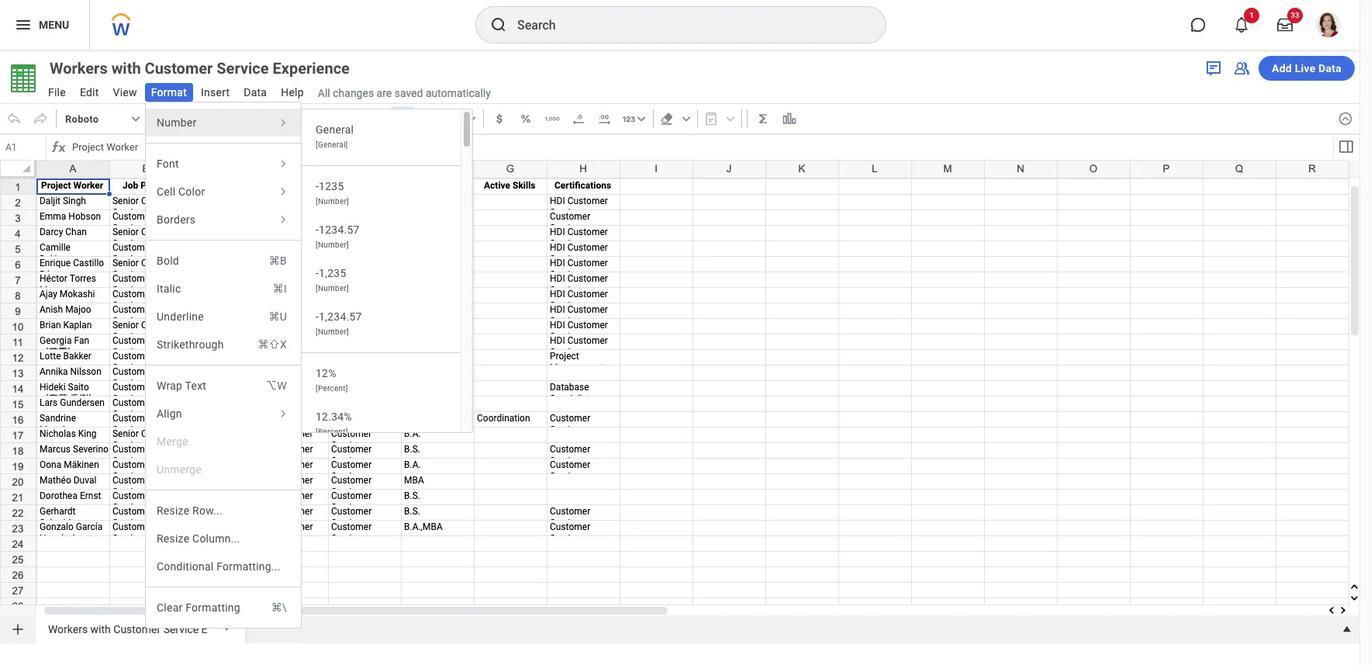 Task type: describe. For each thing, give the bounding box(es) containing it.
Search Workday  search field
[[518, 8, 854, 42]]

workers with customer service experience button
[[42, 57, 378, 79]]

saved
[[395, 87, 423, 99]]

chevron right small image for font
[[276, 157, 290, 171]]

1,234.57
[[319, 310, 362, 323]]

toolbar container region
[[0, 103, 1332, 134]]

align menu item
[[146, 400, 301, 428]]

cell
[[157, 185, 176, 198]]

add
[[1273, 62, 1293, 74]]

resize column...
[[157, 532, 240, 545]]

1 chevron down small image from the left
[[464, 111, 479, 126]]

1
[[1250, 11, 1255, 19]]

add live data
[[1273, 62, 1343, 74]]

automatically
[[426, 87, 491, 99]]

with for workers with customer service e
[[90, 623, 111, 635]]

inbox large image
[[1278, 17, 1294, 33]]

⌘\
[[271, 601, 287, 614]]

borders menu item
[[146, 206, 301, 234]]

number for -1,234.57
[[318, 327, 347, 336]]

bold
[[157, 255, 179, 267]]

numbers image
[[621, 111, 637, 126]]

2 chevron down small image from the left
[[634, 111, 649, 126]]

menu item containing wrap text
[[146, 372, 301, 400]]

chevron up circle image
[[1339, 111, 1354, 126]]

search image
[[490, 16, 508, 34]]

chevron right small image for cell color
[[276, 185, 290, 199]]

number for -1,235
[[318, 284, 347, 293]]

justify image
[[14, 16, 33, 34]]

] inside general [ general ]
[[346, 140, 348, 149]]

row...
[[192, 504, 223, 517]]

-1235 [ number ]
[[316, 180, 349, 206]]

profile logan mcneil image
[[1317, 12, 1342, 40]]

1 button
[[1225, 8, 1260, 42]]

changes
[[333, 87, 374, 99]]

column...
[[192, 532, 240, 545]]

workers with customer service e button
[[42, 615, 214, 640]]

data inside "menus" menu bar
[[244, 86, 267, 99]]

activity stream image
[[1205, 59, 1224, 78]]

12%
[[316, 367, 337, 379]]

general [ general ]
[[316, 123, 354, 149]]

- for 1,235
[[316, 267, 319, 279]]

borders
[[157, 213, 196, 226]]

[ inside -1,235 [ number ]
[[316, 284, 318, 293]]

conditional
[[157, 560, 214, 573]]

edit
[[80, 86, 99, 99]]

bold image
[[195, 111, 211, 126]]

customer for experience
[[145, 59, 213, 78]]

are
[[377, 87, 392, 99]]

experience
[[273, 59, 350, 78]]

cell color menu item
[[146, 178, 301, 206]]

autosum image
[[756, 111, 771, 126]]

font menu item
[[146, 150, 301, 178]]

service for e
[[163, 623, 199, 635]]

workers for workers with customer service e
[[48, 623, 88, 635]]

formula editor image
[[1337, 137, 1356, 156]]

resize for resize row...
[[157, 504, 190, 517]]

2 chevron down small image from the left
[[679, 111, 694, 126]]

- for 1234.57
[[316, 223, 319, 236]]

unmerge
[[157, 463, 202, 476]]

data inside 'button'
[[1319, 62, 1343, 74]]

format
[[151, 86, 187, 99]]

1234.57
[[319, 223, 360, 236]]

-1,235 [ number ]
[[316, 267, 349, 293]]

] inside -1235 [ number ]
[[347, 197, 349, 206]]

number for -1235
[[318, 197, 347, 206]]

add footer ws image
[[10, 622, 26, 637]]

-1,234.57 [ number ]
[[316, 310, 362, 336]]

cell color
[[157, 185, 205, 198]]

1235
[[319, 180, 344, 192]]

⌘u
[[269, 310, 287, 323]]

wrap
[[157, 379, 182, 392]]

[ inside the -1234.57 [ number ]
[[316, 241, 318, 249]]

chart image
[[782, 111, 798, 126]]

⌘⇧x
[[258, 338, 287, 351]]

unmerge menu item
[[146, 456, 301, 483]]

fx image
[[50, 138, 68, 157]]

workers with customer service e
[[48, 623, 208, 635]]



Task type: locate. For each thing, give the bounding box(es) containing it.
4 [ from the top
[[316, 284, 318, 293]]

-
[[316, 180, 319, 192], [316, 223, 319, 236], [316, 267, 319, 279], [316, 310, 319, 323]]

e
[[201, 623, 208, 635]]

number down 1235
[[318, 197, 347, 206]]

chevron right small image for borders
[[276, 213, 290, 227]]

chevron right small image up cell color menu item
[[276, 157, 290, 171]]

chevron right small image for align
[[276, 407, 290, 421]]

roboto
[[65, 113, 99, 125]]

6 menu item from the top
[[146, 594, 301, 622]]

text wrap image
[[395, 111, 410, 126]]

grid
[[0, 160, 1372, 665]]

general up 1235
[[318, 140, 346, 149]]

view
[[113, 86, 137, 99]]

menus menu bar
[[40, 81, 312, 106]]

- inside -1235 [ number ]
[[316, 180, 319, 192]]

menu item containing clear formatting
[[146, 594, 301, 622]]

insert
[[201, 86, 230, 99]]

chevron right small image
[[276, 116, 290, 130], [276, 157, 290, 171], [276, 185, 290, 199]]

all
[[318, 87, 330, 99]]

color
[[178, 185, 205, 198]]

5 menu item from the top
[[146, 372, 301, 400]]

chevron right small image down help
[[276, 116, 290, 130]]

] inside 12.34% [ percent ]
[[346, 428, 348, 436]]

wrap text
[[157, 379, 207, 392]]

- up 1234.57
[[316, 180, 319, 192]]

⌥w
[[266, 379, 287, 392]]

add live data button
[[1259, 56, 1356, 81]]

1 percent from the top
[[318, 384, 346, 393]]

12.34%
[[316, 411, 352, 423]]

with for workers with customer service experience
[[111, 59, 141, 78]]

2 - from the top
[[316, 223, 319, 236]]

3 chevron right small image from the top
[[276, 185, 290, 199]]

1 vertical spatial resize
[[157, 532, 190, 545]]

number inside menu item
[[157, 116, 197, 129]]

Formula Bar text field
[[68, 137, 1332, 158]]

- inside -1,235 [ number ]
[[316, 267, 319, 279]]

[ down 12%
[[316, 384, 318, 393]]

merge menu item
[[157, 432, 290, 451]]

chevron down small image left 'eraser' icon
[[634, 111, 649, 126]]

service for experience
[[217, 59, 269, 78]]

] up -1235 [ number ] at top left
[[346, 140, 348, 149]]

chevron down small image down view
[[128, 111, 144, 126]]

33
[[1291, 11, 1300, 19]]

strikethrough
[[157, 338, 224, 351]]

1 vertical spatial service
[[163, 623, 199, 635]]

percent down 12.34%
[[318, 428, 346, 436]]

help
[[281, 86, 304, 99]]

[ right the '⌘i'
[[316, 284, 318, 293]]

1 vertical spatial data
[[244, 86, 267, 99]]

0 vertical spatial resize
[[157, 504, 190, 517]]

number inside -1235 [ number ]
[[318, 197, 347, 206]]

formatting
[[186, 601, 241, 614]]

number down 1,234.57
[[318, 327, 347, 336]]

chevron right small image up ⌘b
[[276, 213, 290, 227]]

chevron right small image down ⌥w
[[276, 407, 290, 421]]

chevron right small image left 1235
[[276, 185, 290, 199]]

1 vertical spatial with
[[90, 623, 111, 635]]

percent inside 12% [ percent ]
[[318, 384, 346, 393]]

number down "menus" menu bar
[[157, 116, 197, 129]]

menu item containing bold
[[146, 247, 301, 275]]

file
[[48, 86, 66, 99]]

percent for 12.34%
[[318, 428, 346, 436]]

0 horizontal spatial data
[[244, 86, 267, 99]]

workers up edit
[[50, 59, 108, 78]]

with inside button
[[111, 59, 141, 78]]

eraser image
[[659, 111, 675, 126]]

font
[[157, 158, 179, 170]]

remove zero image
[[571, 111, 586, 126]]

number down 1,235
[[318, 284, 347, 293]]

3 [ from the top
[[316, 241, 318, 249]]

customer inside workers with customer service experience button
[[145, 59, 213, 78]]

4 - from the top
[[316, 310, 319, 323]]

2 chevron right small image from the top
[[276, 407, 290, 421]]

5 [ from the top
[[316, 327, 318, 336]]

1 chevron right small image from the top
[[276, 116, 290, 130]]

1 chevron right small image from the top
[[276, 213, 290, 227]]

- right ⌘b
[[316, 267, 319, 279]]

3 - from the top
[[316, 267, 319, 279]]

formatting...
[[217, 560, 281, 573]]

resize left row...
[[157, 504, 190, 517]]

1 vertical spatial general
[[318, 140, 346, 149]]

menu item up underline
[[146, 275, 301, 303]]

] up 1234.57
[[347, 197, 349, 206]]

1 horizontal spatial chevron down small image
[[679, 111, 694, 126]]

service
[[217, 59, 269, 78], [163, 623, 199, 635]]

3 menu item from the top
[[146, 303, 301, 331]]

1 vertical spatial chevron right small image
[[276, 407, 290, 421]]

customer inside the workers with customer service e button
[[114, 623, 161, 635]]

menu item down borders menu item
[[146, 247, 301, 275]]

chevron right small image
[[276, 213, 290, 227], [276, 407, 290, 421]]

number down 1234.57
[[318, 241, 347, 249]]

percent inside 12.34% [ percent ]
[[318, 428, 346, 436]]

1 menu item from the top
[[146, 247, 301, 275]]

1 vertical spatial customer
[[114, 623, 161, 635]]

1 vertical spatial chevron right small image
[[276, 157, 290, 171]]

2 percent from the top
[[318, 428, 346, 436]]

dollar sign image
[[492, 111, 507, 126]]

chevron right small image for number
[[276, 116, 290, 130]]

workers right add footer ws icon
[[48, 623, 88, 635]]

chevron right small image inside align menu item
[[276, 407, 290, 421]]

0 vertical spatial customer
[[145, 59, 213, 78]]

2 chevron right small image from the top
[[276, 157, 290, 171]]

percent
[[318, 384, 346, 393], [318, 428, 346, 436]]

notifications large image
[[1235, 17, 1250, 33]]

0 vertical spatial chevron right small image
[[276, 213, 290, 227]]

menu item containing italic
[[146, 275, 301, 303]]

number for -1234.57
[[318, 241, 347, 249]]

0 vertical spatial with
[[111, 59, 141, 78]]

] up 1,234.57
[[347, 284, 349, 293]]

text
[[185, 379, 207, 392]]

[ up -1,235 [ number ]
[[316, 241, 318, 249]]

customer down clear
[[114, 623, 161, 635]]

clear
[[157, 601, 183, 614]]

general
[[316, 123, 354, 136], [318, 140, 346, 149]]

workers
[[50, 59, 108, 78], [48, 623, 88, 635]]

menu item containing underline
[[146, 303, 301, 331]]

[ inside general [ general ]
[[316, 140, 318, 149]]

chevron down small image left 'dollar sign' "image"
[[464, 111, 479, 126]]

0 vertical spatial data
[[1319, 62, 1343, 74]]

7 [ from the top
[[316, 428, 318, 436]]

- inside -1,234.57 [ number ]
[[316, 310, 319, 323]]

2 vertical spatial chevron right small image
[[276, 185, 290, 199]]

customer
[[145, 59, 213, 78], [114, 623, 161, 635]]

[ inside 12% [ percent ]
[[316, 384, 318, 393]]

[ up 12%
[[316, 327, 318, 336]]

live
[[1296, 62, 1316, 74]]

1 resize from the top
[[157, 504, 190, 517]]

merge
[[157, 435, 188, 448]]

italic
[[157, 282, 181, 295]]

chevron right small image inside number menu item
[[276, 116, 290, 130]]

] inside -1,235 [ number ]
[[347, 284, 349, 293]]

data formats menu
[[301, 109, 473, 446]]

add zero image
[[597, 111, 613, 126]]

customer up "menus" menu bar
[[145, 59, 213, 78]]

number inside the -1234.57 [ number ]
[[318, 241, 347, 249]]

1,235
[[319, 267, 346, 279]]

1 horizontal spatial with
[[111, 59, 141, 78]]

] down 1234.57
[[347, 241, 349, 249]]

1 vertical spatial percent
[[318, 428, 346, 436]]

- down -1235 [ number ] at top left
[[316, 223, 319, 236]]

thousands comma image
[[545, 111, 560, 126]]

workers inside button
[[50, 59, 108, 78]]

menu item up e
[[146, 594, 301, 622]]

0 vertical spatial general
[[316, 123, 354, 136]]

1 vertical spatial workers
[[48, 623, 88, 635]]

1 horizontal spatial chevron down small image
[[634, 111, 649, 126]]

[
[[316, 140, 318, 149], [316, 197, 318, 206], [316, 241, 318, 249], [316, 284, 318, 293], [316, 327, 318, 336], [316, 384, 318, 393], [316, 428, 318, 436]]

0 vertical spatial percent
[[318, 384, 346, 393]]

] up 12.34%
[[346, 384, 348, 393]]

data right "live"
[[1319, 62, 1343, 74]]

- right ⌘u
[[316, 310, 319, 323]]

1 [ from the top
[[316, 140, 318, 149]]

number inside -1,235 [ number ]
[[318, 284, 347, 293]]

conditional formatting...
[[157, 560, 281, 573]]

resize for resize column...
[[157, 532, 190, 545]]

number menu item
[[146, 109, 301, 137]]

chevron down small image
[[128, 111, 144, 126], [679, 111, 694, 126]]

0 vertical spatial service
[[217, 59, 269, 78]]

- for 1,234.57
[[316, 310, 319, 323]]

1 horizontal spatial service
[[217, 59, 269, 78]]

[ inside -1,234.57 [ number ]
[[316, 327, 318, 336]]

- for 1235
[[316, 180, 319, 192]]

0 horizontal spatial chevron down small image
[[464, 111, 479, 126]]

2 menu item from the top
[[146, 275, 301, 303]]

chevron down small image
[[464, 111, 479, 126], [634, 111, 649, 126]]

percent for 12%
[[318, 384, 346, 393]]

0 vertical spatial workers
[[50, 59, 108, 78]]

0 horizontal spatial chevron down small image
[[128, 111, 144, 126]]

12.34% [ percent ]
[[316, 411, 352, 436]]

percentage image
[[518, 111, 534, 126]]

[ inside -1235 [ number ]
[[316, 197, 318, 206]]

1 horizontal spatial data
[[1319, 62, 1343, 74]]

service inside button
[[163, 623, 199, 635]]

number inside -1,234.57 [ number ]
[[318, 327, 347, 336]]

6 [ from the top
[[316, 384, 318, 393]]

[ up -1235 [ number ] at top left
[[316, 140, 318, 149]]

resize up the conditional
[[157, 532, 190, 545]]

chevron right small image inside borders menu item
[[276, 213, 290, 227]]

menu item down 'strikethrough'
[[146, 372, 301, 400]]

⌘i
[[273, 282, 287, 295]]

service up insert
[[217, 59, 269, 78]]

menu item up 'strikethrough'
[[146, 303, 301, 331]]

chevron right small image inside cell color menu item
[[276, 185, 290, 199]]

] down 1,234.57
[[347, 327, 349, 336]]

None text field
[[2, 137, 46, 158]]

media classroom image
[[1233, 59, 1252, 78]]

resize
[[157, 504, 190, 517], [157, 532, 190, 545]]

roboto button
[[60, 106, 144, 131]]

align
[[157, 407, 182, 420]]

all changes are saved automatically
[[318, 87, 491, 99]]

0 horizontal spatial service
[[163, 623, 199, 635]]

workers inside button
[[48, 623, 88, 635]]

[ down 12.34%
[[316, 428, 318, 436]]

chevron down small image right 'eraser' icon
[[679, 111, 694, 126]]

chevron down small image inside roboto popup button
[[128, 111, 144, 126]]

] down 12.34%
[[346, 428, 348, 436]]

resize row...
[[157, 504, 223, 517]]

number
[[157, 116, 197, 129], [318, 197, 347, 206], [318, 241, 347, 249], [318, 284, 347, 293], [318, 327, 347, 336]]

general inside general [ general ]
[[318, 140, 346, 149]]

clear formatting
[[157, 601, 241, 614]]

workers with customer service experience
[[50, 59, 350, 78]]

menu
[[39, 18, 69, 31]]

0 horizontal spatial with
[[90, 623, 111, 635]]

service left e
[[163, 623, 199, 635]]

menu item
[[146, 247, 301, 275], [146, 275, 301, 303], [146, 303, 301, 331], [146, 331, 301, 359], [146, 372, 301, 400], [146, 594, 301, 622]]

workers for workers with customer service experience
[[50, 59, 108, 78]]

2 [ from the top
[[316, 197, 318, 206]]

caret down small image
[[218, 620, 234, 636]]

data left help
[[244, 86, 267, 99]]

with
[[111, 59, 141, 78], [90, 623, 111, 635]]

menu item up 'text'
[[146, 331, 301, 359]]

menu item containing strikethrough
[[146, 331, 301, 359]]

2 resize from the top
[[157, 532, 190, 545]]

4 menu item from the top
[[146, 331, 301, 359]]

all changes are saved automatically button
[[312, 86, 491, 100]]

] inside -1,234.57 [ number ]
[[347, 327, 349, 336]]

1 chevron down small image from the left
[[128, 111, 144, 126]]

-1234.57 [ number ]
[[316, 223, 360, 249]]

0 vertical spatial chevron right small image
[[276, 116, 290, 130]]

percent down 12%
[[318, 384, 346, 393]]

format menu
[[145, 102, 302, 629]]

general down all
[[316, 123, 354, 136]]

underline
[[157, 310, 204, 323]]

]
[[346, 140, 348, 149], [347, 197, 349, 206], [347, 241, 349, 249], [347, 284, 349, 293], [347, 327, 349, 336], [346, 384, 348, 393], [346, 428, 348, 436]]

33 button
[[1269, 8, 1304, 42]]

with inside button
[[90, 623, 111, 635]]

[ up the -1234.57 [ number ]
[[316, 197, 318, 206]]

[ inside 12.34% [ percent ]
[[316, 428, 318, 436]]

1 - from the top
[[316, 180, 319, 192]]

data
[[1319, 62, 1343, 74], [244, 86, 267, 99]]

⌘b
[[269, 255, 287, 267]]

caret up image
[[1340, 622, 1356, 637]]

12% [ percent ]
[[316, 367, 348, 393]]

menu button
[[0, 0, 89, 50]]

] inside the -1234.57 [ number ]
[[347, 241, 349, 249]]

- inside the -1234.57 [ number ]
[[316, 223, 319, 236]]

customer for e
[[114, 623, 161, 635]]

] inside 12% [ percent ]
[[346, 384, 348, 393]]

chevron right small image inside font menu item
[[276, 157, 290, 171]]

service inside button
[[217, 59, 269, 78]]



Task type: vqa. For each thing, say whether or not it's contained in the screenshot.
"Customer"
yes



